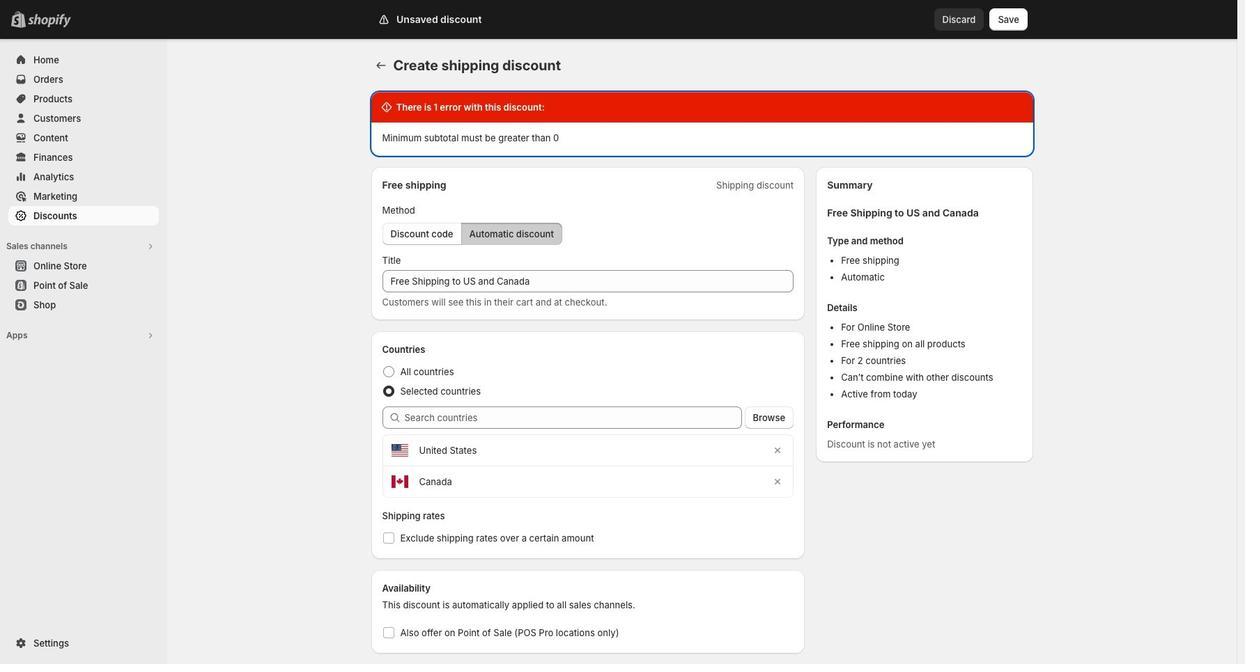 Task type: vqa. For each thing, say whether or not it's contained in the screenshot.
first  TEXT BOX from the right
no



Task type: locate. For each thing, give the bounding box(es) containing it.
None text field
[[382, 270, 794, 293]]

shopify image
[[28, 14, 71, 28]]

Search countries text field
[[405, 407, 742, 429]]



